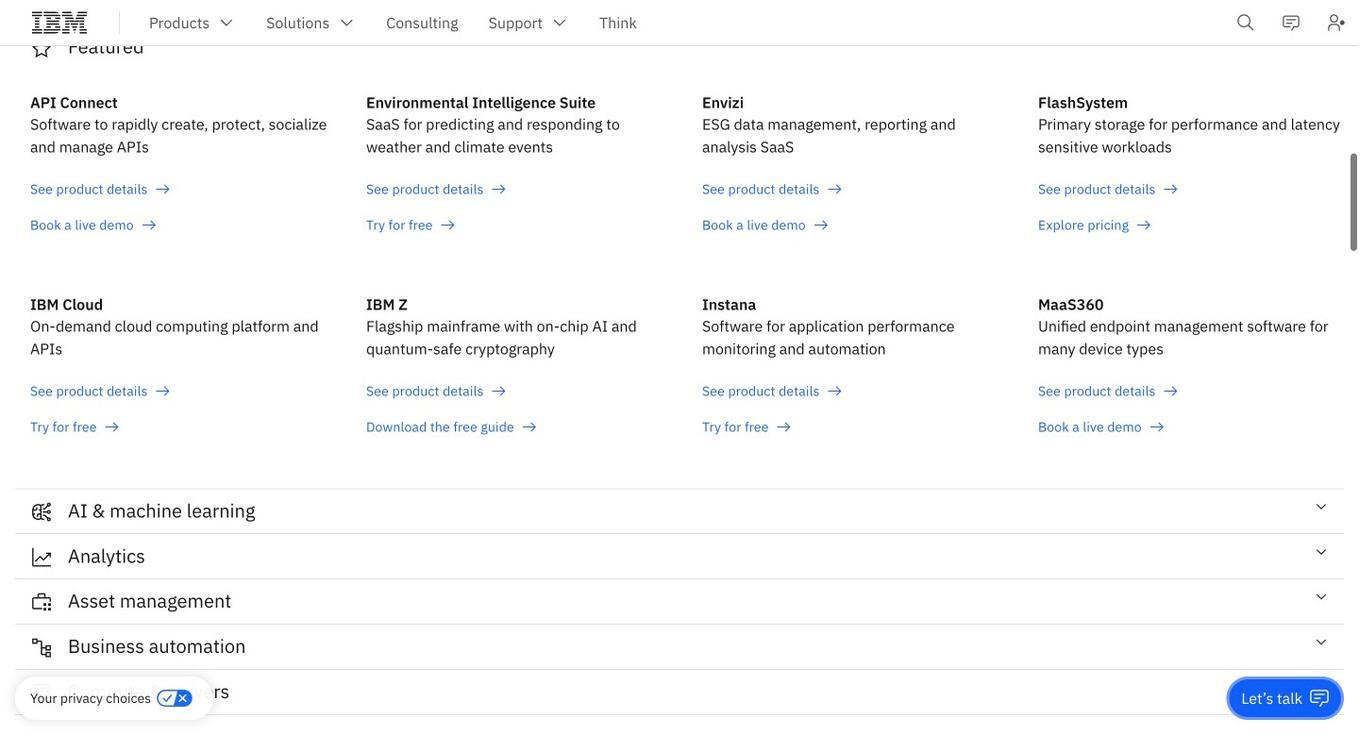 Task type: locate. For each thing, give the bounding box(es) containing it.
let's talk element
[[1242, 688, 1303, 709]]

your privacy choices element
[[30, 688, 151, 709]]



